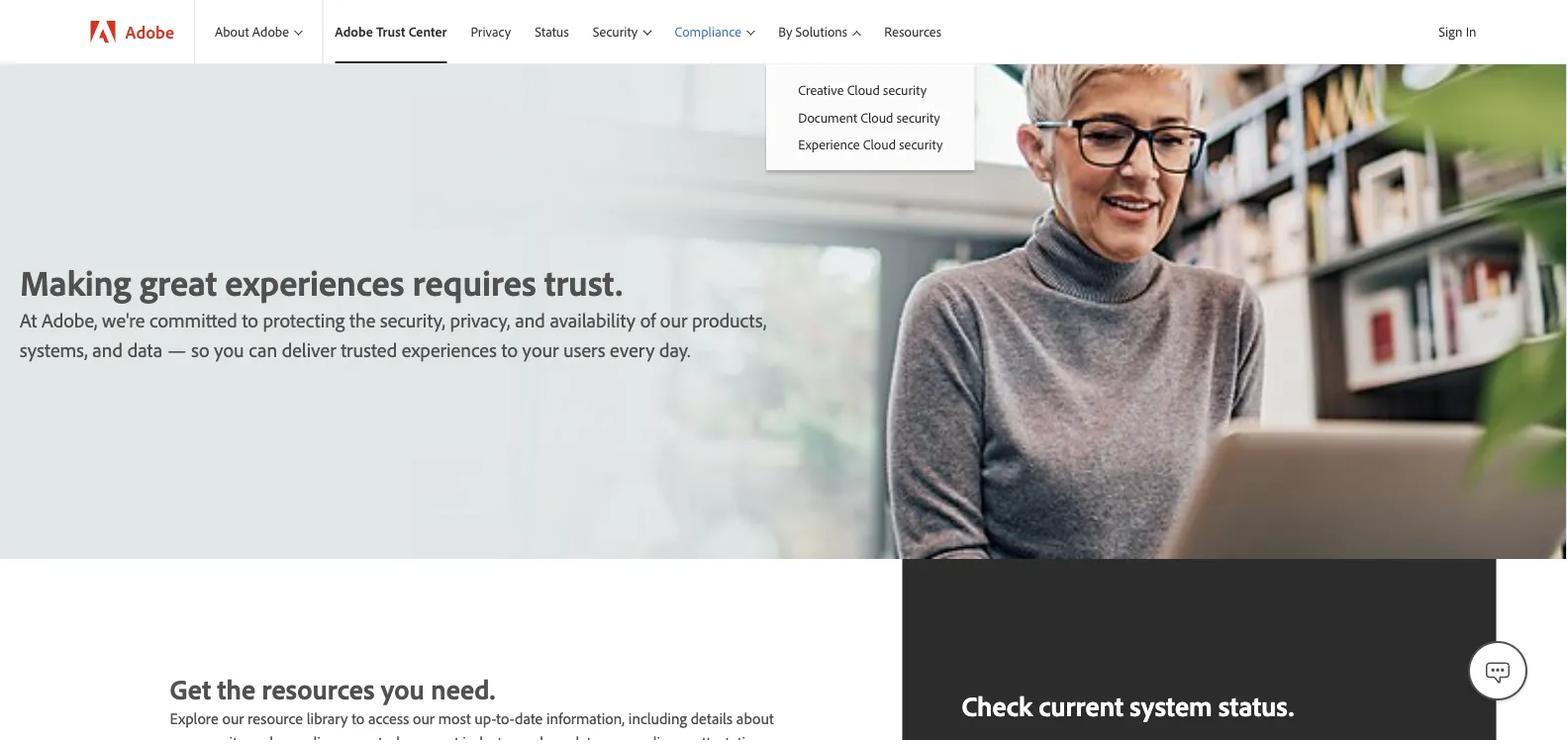 Task type: locate. For each thing, give the bounding box(es) containing it.
cloud
[[847, 81, 880, 99], [861, 109, 894, 126], [863, 136, 896, 153]]

the right get
[[217, 671, 255, 706]]

0 vertical spatial security
[[883, 81, 927, 99]]

the inside making great experiences requires trust. at adobe, we're committed to protecting the security, privacy, and availability of our products, systems, and data — so you can deliver trusted experiences to your users every day.
[[350, 307, 376, 333]]

most up-
[[438, 709, 496, 729]]

1 horizontal spatial adobe
[[252, 23, 289, 40]]

security up 'document cloud security' 'link'
[[883, 81, 927, 99]]

to
[[242, 307, 258, 333], [502, 337, 518, 362], [352, 709, 365, 729]]

to left your in the left top of the page
[[502, 337, 518, 362]]

adobe,
[[42, 307, 98, 333]]

group containing creative cloud security
[[767, 63, 975, 170]]

experiences up protecting
[[225, 260, 404, 305]]

2 compliance from the left
[[617, 733, 691, 741]]

about
[[215, 23, 249, 40]]

2 vertical spatial security
[[899, 136, 943, 153]]

1 vertical spatial you
[[381, 671, 425, 706]]

day.
[[660, 337, 691, 362]]

you inside the get the resources you need. explore our resource library to access our most up-to-date information, including details about our security and compliance controls, current industry and regulatory compliance attestations
[[381, 671, 425, 706]]

you
[[214, 337, 244, 362], [381, 671, 425, 706]]

current right check on the bottom
[[1039, 689, 1124, 724]]

1 horizontal spatial to
[[352, 709, 365, 729]]

adobe inside about adobe dropdown button
[[252, 23, 289, 40]]

security for document cloud security
[[897, 109, 941, 126]]

and
[[515, 307, 545, 333], [92, 337, 123, 362], [249, 733, 273, 741], [519, 733, 543, 741]]

compliance down the library
[[277, 733, 351, 741]]

security down 'document cloud security' 'link'
[[899, 136, 943, 153]]

to up controls,
[[352, 709, 365, 729]]

controls,
[[355, 733, 409, 741]]

2 horizontal spatial adobe
[[335, 23, 373, 40]]

we're
[[102, 307, 145, 333]]

experience
[[798, 136, 860, 153]]

adobe right about
[[252, 23, 289, 40]]

protecting
[[263, 307, 345, 333]]

1 vertical spatial the
[[217, 671, 255, 706]]

adobe inside adobe link
[[125, 20, 174, 43]]

cloud up the document cloud security
[[847, 81, 880, 99]]

making
[[20, 260, 131, 305]]

security
[[883, 81, 927, 99], [897, 109, 941, 126], [899, 136, 943, 153]]

1 vertical spatial security
[[897, 109, 941, 126]]

in
[[1466, 23, 1477, 40]]

1 vertical spatial to
[[502, 337, 518, 362]]

need.
[[431, 671, 496, 706]]

0 vertical spatial to
[[242, 307, 258, 333]]

experiences down "privacy,"
[[402, 337, 497, 362]]

deliver
[[282, 337, 336, 362]]

sign in button
[[1435, 15, 1481, 49]]

security,
[[380, 307, 445, 333]]

creative cloud security
[[798, 81, 927, 99]]

0 horizontal spatial compliance
[[277, 733, 351, 741]]

1 vertical spatial current
[[413, 733, 459, 741]]

cloud down 'document cloud security' 'link'
[[863, 136, 896, 153]]

2 horizontal spatial to
[[502, 337, 518, 362]]

0 vertical spatial you
[[214, 337, 244, 362]]

trust
[[376, 23, 405, 40]]

cloud inside experience cloud security link
[[863, 136, 896, 153]]

access
[[368, 709, 409, 729]]

compliance down date information, including details
[[617, 733, 691, 741]]

data —
[[127, 337, 187, 362]]

so
[[191, 337, 209, 362]]

compliance
[[675, 23, 742, 40]]

2 vertical spatial cloud
[[863, 136, 896, 153]]

privacy link
[[459, 0, 523, 63]]

our right of
[[660, 307, 688, 333]]

can
[[249, 337, 277, 362]]

0 horizontal spatial current
[[413, 733, 459, 741]]

document cloud security
[[798, 109, 941, 126]]

sign in
[[1439, 23, 1477, 40]]

our right access on the left of page
[[413, 709, 435, 729]]

document cloud security link
[[767, 104, 975, 131]]

solutions
[[796, 23, 848, 40]]

get the resources you need. explore our resource library to access our most up-to-date information, including details about our security and compliance controls, current industry and regulatory compliance attestations
[[170, 671, 774, 741]]

availability
[[550, 307, 636, 333]]

products,
[[692, 307, 767, 333]]

current
[[1039, 689, 1124, 724], [413, 733, 459, 741]]

0 horizontal spatial to
[[242, 307, 258, 333]]

check
[[962, 689, 1033, 724]]

of
[[640, 307, 656, 333]]

about
[[737, 709, 774, 729]]

cloud inside creative cloud security link
[[847, 81, 880, 99]]

security down creative cloud security link
[[897, 109, 941, 126]]

1 horizontal spatial the
[[350, 307, 376, 333]]

adobe inside adobe trust center link
[[335, 23, 373, 40]]

compliance
[[277, 733, 351, 741], [617, 733, 691, 741]]

center
[[409, 23, 447, 40]]

security inside 'link'
[[897, 109, 941, 126]]

0 vertical spatial current
[[1039, 689, 1124, 724]]

adobe trust center link
[[323, 0, 459, 63]]

and up your in the left top of the page
[[515, 307, 545, 333]]

you right so
[[214, 337, 244, 362]]

to inside the get the resources you need. explore our resource library to access our most up-to-date information, including details about our security and compliance controls, current industry and regulatory compliance attestations
[[352, 709, 365, 729]]

security for experience cloud security
[[899, 136, 943, 153]]

cloud for document
[[861, 109, 894, 126]]

the
[[350, 307, 376, 333], [217, 671, 255, 706]]

0 vertical spatial the
[[350, 307, 376, 333]]

adobe
[[125, 20, 174, 43], [252, 23, 289, 40], [335, 23, 373, 40]]

0 horizontal spatial the
[[217, 671, 255, 706]]

the up trusted
[[350, 307, 376, 333]]

and right 'industry'
[[519, 733, 543, 741]]

1 horizontal spatial compliance
[[617, 733, 691, 741]]

you up access on the left of page
[[381, 671, 425, 706]]

adobe for adobe
[[125, 20, 174, 43]]

1 vertical spatial cloud
[[861, 109, 894, 126]]

resources link
[[873, 0, 954, 63]]

creative
[[798, 81, 844, 99]]

explore
[[170, 709, 219, 729]]

experiences
[[225, 260, 404, 305], [402, 337, 497, 362]]

cloud inside 'document cloud security' 'link'
[[861, 109, 894, 126]]

adobe for adobe trust center
[[335, 23, 373, 40]]

current down "most up-"
[[413, 733, 459, 741]]

your
[[522, 337, 559, 362]]

experience cloud security
[[798, 136, 943, 153]]

experience cloud security link
[[767, 131, 975, 158]]

status.
[[1219, 689, 1295, 724]]

0 horizontal spatial you
[[214, 337, 244, 362]]

1 vertical spatial experiences
[[402, 337, 497, 362]]

to up can
[[242, 307, 258, 333]]

systems,
[[20, 337, 88, 362]]

adobe link
[[71, 0, 194, 63]]

1 horizontal spatial you
[[381, 671, 425, 706]]

cloud for experience
[[863, 136, 896, 153]]

by solutions button
[[767, 0, 873, 63]]

1 horizontal spatial current
[[1039, 689, 1124, 724]]

adobe left about
[[125, 20, 174, 43]]

you inside making great experiences requires trust. at adobe, we're committed to protecting the security, privacy, and availability of our products, systems, and data — so you can deliver trusted experiences to your users every day.
[[214, 337, 244, 362]]

adobe left trust
[[335, 23, 373, 40]]

2 horizontal spatial our
[[660, 307, 688, 333]]

our
[[660, 307, 688, 333], [222, 709, 244, 729], [413, 709, 435, 729]]

0 vertical spatial cloud
[[847, 81, 880, 99]]

2 vertical spatial to
[[352, 709, 365, 729]]

cloud for creative
[[847, 81, 880, 99]]

about adobe button
[[195, 0, 322, 63]]

0 horizontal spatial our
[[222, 709, 244, 729]]

cloud down creative cloud security link
[[861, 109, 894, 126]]

our up our security on the left of page
[[222, 709, 244, 729]]

0 horizontal spatial adobe
[[125, 20, 174, 43]]

group
[[767, 63, 975, 170]]



Task type: describe. For each thing, give the bounding box(es) containing it.
1 compliance from the left
[[277, 733, 351, 741]]

industry
[[463, 733, 516, 741]]

the inside the get the resources you need. explore our resource library to access our most up-to-date information, including details about our security and compliance controls, current industry and regulatory compliance attestations
[[217, 671, 255, 706]]

users
[[563, 337, 606, 362]]

privacy,
[[450, 307, 511, 333]]

about adobe
[[215, 23, 289, 40]]

status link
[[523, 0, 581, 63]]

security for creative cloud security
[[883, 81, 927, 99]]

check current system status.
[[962, 689, 1295, 724]]

every
[[610, 337, 655, 362]]

current inside the get the resources you need. explore our resource library to access our most up-to-date information, including details about our security and compliance controls, current industry and regulatory compliance attestations
[[413, 733, 459, 741]]

status
[[535, 23, 569, 40]]

at
[[20, 307, 37, 333]]

privacy
[[471, 23, 511, 40]]

to for resources
[[352, 709, 365, 729]]

by solutions
[[779, 23, 848, 40]]

1 horizontal spatial our
[[413, 709, 435, 729]]

and down resource
[[249, 733, 273, 741]]

get
[[170, 671, 211, 706]]

security
[[593, 23, 638, 40]]

requires
[[413, 260, 537, 305]]

0 vertical spatial experiences
[[225, 260, 404, 305]]

date information, including details
[[515, 709, 733, 729]]

trust.
[[545, 260, 623, 305]]

security button
[[581, 0, 663, 63]]

great
[[139, 260, 217, 305]]

system
[[1130, 689, 1213, 724]]

resource
[[248, 709, 303, 729]]

and down the we're
[[92, 337, 123, 362]]

by
[[779, 23, 793, 40]]

our inside making great experiences requires trust. at adobe, we're committed to protecting the security, privacy, and availability of our products, systems, and data — so you can deliver trusted experiences to your users every day.
[[660, 307, 688, 333]]

to for experiences
[[242, 307, 258, 333]]

creative cloud security link
[[767, 76, 975, 104]]

sign
[[1439, 23, 1463, 40]]

committed
[[150, 307, 237, 333]]

resources
[[262, 671, 375, 706]]

resources
[[885, 23, 942, 40]]

library
[[307, 709, 348, 729]]

to-
[[496, 709, 515, 729]]

making great experiences requires trust. at adobe, we're committed to protecting the security, privacy, and availability of our products, systems, and data — so you can deliver trusted experiences to your users every day.
[[20, 260, 767, 362]]

compliance button
[[663, 0, 767, 63]]

document
[[798, 109, 858, 126]]

trusted
[[341, 337, 397, 362]]

adobe trust center
[[335, 23, 447, 40]]

our security
[[170, 733, 245, 741]]

regulatory
[[547, 733, 613, 741]]



Task type: vqa. For each thing, say whether or not it's contained in the screenshot.
the Nov
no



